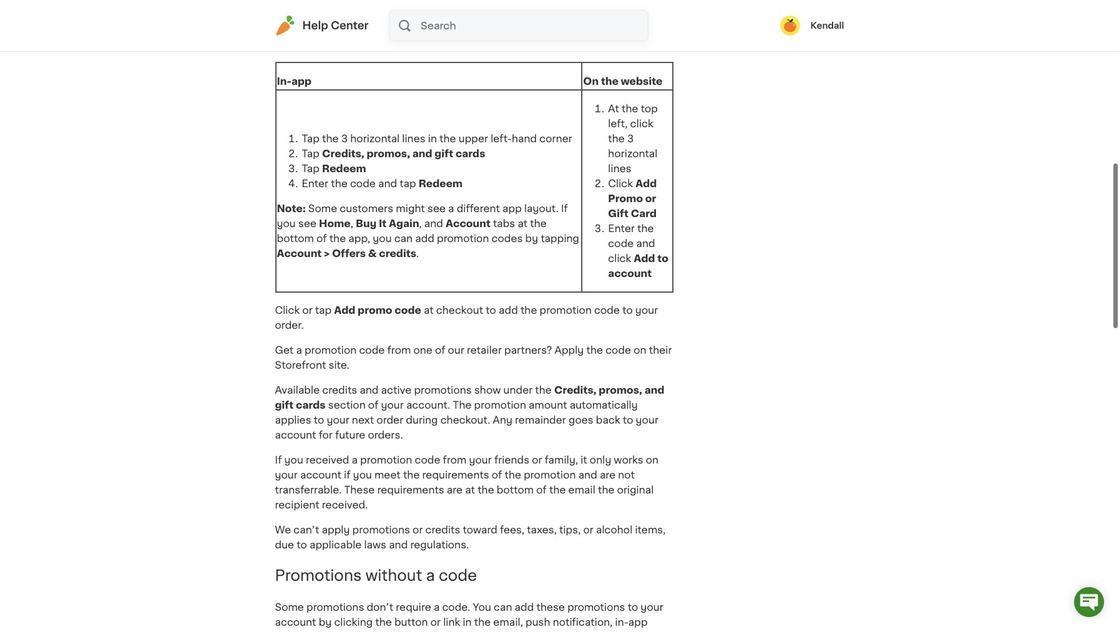 Task type: locate. For each thing, give the bounding box(es) containing it.
or up card
[[646, 194, 657, 204]]

add inside at checkout to add the promotion code to your order.
[[499, 306, 518, 316]]

promotion
[[339, 25, 391, 35], [437, 234, 489, 244], [540, 306, 592, 316], [305, 346, 357, 356], [474, 400, 526, 410], [360, 455, 412, 465], [524, 470, 576, 480]]

from inside the "get a promotion code from one of our retailer partners? apply the code on their storefront site."
[[388, 346, 411, 356]]

in-
[[615, 618, 629, 628]]

and down it in the bottom of the page
[[579, 470, 598, 480]]

meet
[[375, 470, 401, 480]]

see right might
[[428, 204, 446, 214]]

applicable
[[310, 540, 362, 550]]

add inside add to account
[[634, 254, 655, 264]]

promotion up any
[[474, 400, 526, 410]]

click
[[631, 119, 654, 129], [609, 254, 632, 264]]

by left tapping
[[526, 234, 539, 244]]

of inside tabs at the bottom of the app, you can add promotion codes by tapping account > offers & credits .
[[317, 234, 327, 244]]

you down the it
[[373, 234, 392, 244]]

0 vertical spatial click
[[631, 119, 654, 129]]

1 vertical spatial tap
[[302, 149, 320, 159]]

bottom
[[277, 234, 314, 244], [497, 485, 534, 495]]

can inside tabs at the bottom of the app, you can add promotion codes by tapping account > offers & credits .
[[394, 234, 413, 244]]

or inside you can add promotion codes to your account in the instacart app or on the website.
[[609, 25, 619, 35]]

promos, up automatically
[[599, 385, 643, 395]]

cards
[[456, 149, 486, 159], [296, 400, 326, 410]]

promotions up laws
[[353, 525, 410, 535]]

app
[[587, 25, 606, 35], [292, 76, 312, 86], [503, 204, 522, 214]]

1 vertical spatial on
[[634, 346, 647, 356]]

you up transferrable.
[[285, 455, 303, 465]]

1 vertical spatial from
[[443, 455, 467, 465]]

next
[[352, 415, 374, 425]]

get
[[275, 346, 294, 356]]

credits up regulations.
[[426, 525, 461, 535]]

instacart image
[[275, 16, 295, 36]]

1 horizontal spatial ,
[[419, 219, 422, 229]]

add up website.
[[317, 25, 336, 35]]

at left checkout
[[424, 306, 434, 316]]

0 horizontal spatial see
[[298, 219, 317, 229]]

your inside some promotions don't require a code. you can add these promotions to your account by clicking the button or link in the email, push notification, in-ap
[[641, 603, 664, 613]]

on for their
[[634, 346, 647, 356]]

0 vertical spatial credits
[[379, 249, 417, 259]]

of up >
[[317, 234, 327, 244]]

1 horizontal spatial promos,
[[599, 385, 643, 395]]

redeem up some customers might see a different app layout. if you see
[[419, 179, 463, 189]]

kendall
[[811, 21, 845, 30]]

we can't apply promotions or credits toward fees, taxes, tips, or alcohol items, due to applicable laws and regulations.
[[275, 525, 666, 550]]

and inside we can't apply promotions or credits toward fees, taxes, tips, or alcohol items, due to applicable laws and regulations.
[[389, 540, 408, 550]]

on for the
[[621, 25, 634, 35]]

enter inside enter the code and click
[[609, 224, 635, 234]]

our
[[448, 346, 465, 356]]

codes right center
[[393, 25, 425, 35]]

1 horizontal spatial see
[[428, 204, 446, 214]]

some for customers
[[308, 204, 337, 214]]

0 horizontal spatial promos,
[[367, 149, 410, 159]]

redeem
[[322, 164, 366, 174], [419, 179, 463, 189]]

tips,
[[560, 525, 581, 535]]

cards inside tap the 3 horizontal lines in the upper left-hand corner tap credits, promos, and gift cards tap redeem enter the code and tap redeem
[[456, 149, 486, 159]]

1 vertical spatial at
[[424, 306, 434, 316]]

your inside you can add promotion codes to your account in the instacart app or on the website.
[[440, 25, 463, 35]]

1 vertical spatial by
[[319, 618, 332, 628]]

by inside tabs at the bottom of the app, you can add promotion codes by tapping account > offers & credits .
[[526, 234, 539, 244]]

add up "partners?"
[[499, 306, 518, 316]]

without
[[366, 569, 422, 583]]

tap left promo
[[315, 306, 332, 316]]

credits,
[[322, 149, 365, 159], [555, 385, 597, 395]]

in left upper
[[428, 134, 437, 144]]

only
[[590, 455, 612, 465]]

click up order.
[[275, 306, 300, 316]]

add inside some promotions don't require a code. you can add these promotions to your account by clicking the button or link in the email, push notification, in-ap
[[515, 603, 534, 613]]

show
[[475, 385, 501, 395]]

account left >
[[277, 249, 322, 259]]

code
[[350, 179, 376, 189], [609, 239, 634, 249], [395, 306, 421, 316], [595, 306, 620, 316], [359, 346, 385, 356], [606, 346, 631, 356], [415, 455, 441, 465], [439, 569, 477, 583]]

1 vertical spatial redeem
[[419, 179, 463, 189]]

1 horizontal spatial cards
[[456, 149, 486, 159]]

0 vertical spatial from
[[388, 346, 411, 356]]

on inside you can add promotion codes to your account in the instacart app or on the website.
[[621, 25, 634, 35]]

notification,
[[553, 618, 613, 628]]

you down the note:
[[277, 219, 296, 229]]

codes
[[393, 25, 425, 35], [492, 234, 523, 244]]

>
[[324, 249, 330, 259]]

lines up promo
[[609, 164, 632, 174]]

1 vertical spatial tap
[[315, 306, 332, 316]]

1 vertical spatial promos,
[[599, 385, 643, 395]]

of
[[317, 234, 327, 244], [435, 346, 446, 356], [368, 400, 379, 410], [492, 470, 502, 480], [537, 485, 547, 495]]

enter up the note:
[[302, 179, 329, 189]]

click down top
[[631, 119, 654, 129]]

some down "promotions"
[[275, 603, 304, 613]]

some
[[308, 204, 337, 214], [275, 603, 304, 613]]

2 horizontal spatial credits
[[426, 525, 461, 535]]

add up push
[[515, 603, 534, 613]]

0 vertical spatial at
[[518, 219, 528, 229]]

you inside some customers might see a different app layout. if you see
[[277, 219, 296, 229]]

in left instacart
[[509, 25, 518, 35]]

of left 'our' at left bottom
[[435, 346, 446, 356]]

promotion inside the "get a promotion code from one of our retailer partners? apply the code on their storefront site."
[[305, 346, 357, 356]]

1 horizontal spatial credits,
[[555, 385, 597, 395]]

code up code.
[[439, 569, 477, 583]]

0 horizontal spatial horizontal
[[350, 134, 400, 144]]

credits, promos, and gift cards
[[275, 385, 665, 410]]

laws
[[364, 540, 387, 550]]

0 vertical spatial click
[[609, 179, 636, 189]]

1 vertical spatial lines
[[609, 164, 632, 174]]

apply
[[555, 346, 584, 356]]

tap up might
[[400, 179, 416, 189]]

a inside the "get a promotion code from one of our retailer partners? apply the code on their storefront site."
[[296, 346, 302, 356]]

1 horizontal spatial if
[[561, 204, 568, 214]]

0 horizontal spatial from
[[388, 346, 411, 356]]

code down add to account
[[595, 306, 620, 316]]

order.
[[275, 321, 304, 331]]

card
[[631, 209, 657, 219]]

and down their
[[645, 385, 665, 395]]

1 vertical spatial account
[[277, 249, 322, 259]]

0 vertical spatial if
[[561, 204, 568, 214]]

promos, up customers
[[367, 149, 410, 159]]

note:
[[277, 204, 308, 214]]

0 vertical spatial cards
[[456, 149, 486, 159]]

are down only
[[600, 470, 616, 480]]

0 horizontal spatial if
[[275, 455, 282, 465]]

0 vertical spatial in
[[509, 25, 518, 35]]

or up order.
[[302, 306, 313, 316]]

your inside at checkout to add the promotion code to your order.
[[636, 306, 658, 316]]

in
[[509, 25, 518, 35], [428, 134, 437, 144], [463, 618, 472, 628]]

app right instacart
[[587, 25, 606, 35]]

0 horizontal spatial cards
[[296, 400, 326, 410]]

1 horizontal spatial 3
[[628, 134, 634, 144]]

bottom inside tabs at the bottom of the app, you can add promotion codes by tapping account > offers & credits .
[[277, 234, 314, 244]]

and right laws
[[389, 540, 408, 550]]

code inside at checkout to add the promotion code to your order.
[[595, 306, 620, 316]]

click or tap add promo code
[[275, 306, 421, 316]]

and up "section"
[[360, 385, 379, 395]]

your
[[440, 25, 463, 35], [636, 306, 658, 316], [381, 400, 404, 410], [327, 415, 350, 425], [636, 415, 659, 425], [469, 455, 492, 465], [275, 470, 298, 480], [641, 603, 664, 613]]

can up email,
[[494, 603, 512, 613]]

credits up "section"
[[322, 385, 357, 395]]

1 horizontal spatial in
[[463, 618, 472, 628]]

promotion up site.
[[305, 346, 357, 356]]

enter
[[302, 179, 329, 189], [609, 224, 635, 234]]

are up we can't apply promotions or credits toward fees, taxes, tips, or alcohol items, due to applicable laws and regulations. at the bottom
[[447, 485, 463, 495]]

2 vertical spatial at
[[465, 485, 475, 495]]

if inside some customers might see a different app layout. if you see
[[561, 204, 568, 214]]

if
[[344, 470, 351, 480]]

redeem up customers
[[322, 164, 366, 174]]

1 , from the left
[[351, 219, 353, 229]]

1 vertical spatial credits,
[[555, 385, 597, 395]]

tap inside tap the 3 horizontal lines in the upper left-hand corner tap credits, promos, and gift cards tap redeem enter the code and tap redeem
[[400, 179, 416, 189]]

if
[[561, 204, 568, 214], [275, 455, 282, 465]]

received.
[[322, 500, 368, 510]]

tabs at the bottom of the app, you can add promotion codes by tapping account > offers & credits .
[[277, 219, 580, 259]]

1 horizontal spatial can
[[394, 234, 413, 244]]

or inside some promotions don't require a code. you can add these promotions to your account by clicking the button or link in the email, push notification, in-ap
[[431, 618, 441, 628]]

click for click or tap add promo code
[[275, 306, 300, 316]]

1 horizontal spatial credits
[[379, 249, 417, 259]]

toward
[[463, 525, 498, 535]]

promotion up meet
[[360, 455, 412, 465]]

add inside "add promo or gift card"
[[636, 179, 657, 189]]

during
[[406, 415, 438, 425]]

order
[[377, 415, 404, 425]]

click inside at the top left, click the 3 horizontal lines
[[631, 119, 654, 129]]

from down checkout.
[[443, 455, 467, 465]]

0 vertical spatial tap
[[302, 134, 320, 144]]

promotions up the account.
[[414, 385, 472, 395]]

are
[[600, 470, 616, 480], [447, 485, 463, 495]]

0 vertical spatial enter
[[302, 179, 329, 189]]

2 vertical spatial tap
[[302, 164, 320, 174]]

button
[[395, 618, 428, 628]]

a inside some promotions don't require a code. you can add these promotions to your account by clicking the button or link in the email, push notification, in-ap
[[434, 603, 440, 613]]

lines inside tap the 3 horizontal lines in the upper left-hand corner tap credits, promos, and gift cards tap redeem enter the code and tap redeem
[[402, 134, 426, 144]]

0 horizontal spatial you
[[275, 25, 293, 35]]

by left clicking at the bottom left of page
[[319, 618, 332, 628]]

alcohol
[[596, 525, 633, 535]]

to inside add to account
[[658, 254, 669, 264]]

of down friends
[[492, 470, 502, 480]]

on inside the "get a promotion code from one of our retailer partners? apply the code on their storefront site."
[[634, 346, 647, 356]]

to inside some promotions don't require a code. you can add these promotions to your account by clicking the button or link in the email, push notification, in-ap
[[628, 603, 638, 613]]

1 3 from the left
[[341, 134, 348, 144]]

site.
[[329, 361, 350, 370]]

if right layout.
[[561, 204, 568, 214]]

1 horizontal spatial click
[[609, 179, 636, 189]]

automatically
[[570, 400, 638, 410]]

tabs
[[493, 219, 515, 229]]

for
[[319, 430, 333, 440]]

customers
[[340, 204, 394, 214]]

0 horizontal spatial credits,
[[322, 149, 365, 159]]

taxes,
[[527, 525, 557, 535]]

2 vertical spatial in
[[463, 618, 472, 628]]

credits
[[379, 249, 417, 259], [322, 385, 357, 395], [426, 525, 461, 535]]

0 vertical spatial add
[[636, 179, 657, 189]]

under
[[504, 385, 533, 395]]

2 horizontal spatial in
[[509, 25, 518, 35]]

bottom inside if you received a promotion code from your friends or family, it only works on your account if you meet the requirements of the promotion and are not transferrable. these requirements are at the bottom of the email the original recipient received.
[[497, 485, 534, 495]]

0 vertical spatial some
[[308, 204, 337, 214]]

gift
[[609, 209, 629, 219]]

some inside some customers might see a different app layout. if you see
[[308, 204, 337, 214]]

gift inside credits, promos, and gift cards
[[275, 400, 294, 410]]

0 horizontal spatial ,
[[351, 219, 353, 229]]

1 horizontal spatial at
[[465, 485, 475, 495]]

0 horizontal spatial gift
[[275, 400, 294, 410]]

1 vertical spatial click
[[275, 306, 300, 316]]

0 vertical spatial tap
[[400, 179, 416, 189]]

you up website.
[[275, 25, 293, 35]]

if inside if you received a promotion code from your friends or family, it only works on your account if you meet the requirements of the promotion and are not transferrable. these requirements are at the bottom of the email the original recipient received.
[[275, 455, 282, 465]]

cards down upper
[[456, 149, 486, 159]]

,
[[351, 219, 353, 229], [419, 219, 422, 229]]

0 vertical spatial gift
[[435, 149, 453, 159]]

and inside if you received a promotion code from your friends or family, it only works on your account if you meet the requirements of the promotion and are not transferrable. these requirements are at the bottom of the email the original recipient received.
[[579, 470, 598, 480]]

code inside if you received a promotion code from your friends or family, it only works on your account if you meet the requirements of the promotion and are not transferrable. these requirements are at the bottom of the email the original recipient received.
[[415, 455, 441, 465]]

promotions up notification,
[[568, 603, 626, 613]]

promotion inside you can add promotion codes to your account in the instacart app or on the website.
[[339, 25, 391, 35]]

codes down the tabs
[[492, 234, 523, 244]]

requirements
[[423, 470, 489, 480], [378, 485, 444, 495]]

0 horizontal spatial redeem
[[322, 164, 366, 174]]

add down card
[[634, 254, 655, 264]]

tap the 3 horizontal lines in the upper left-hand corner tap credits, promos, and gift cards tap redeem enter the code and tap redeem
[[302, 134, 573, 189]]

account
[[446, 219, 491, 229], [277, 249, 322, 259]]

gift
[[435, 149, 453, 159], [275, 400, 294, 410]]

code inside tap the 3 horizontal lines in the upper left-hand corner tap credits, promos, and gift cards tap redeem enter the code and tap redeem
[[350, 179, 376, 189]]

you
[[275, 25, 293, 35], [473, 603, 492, 613]]

1 horizontal spatial codes
[[492, 234, 523, 244]]

credits, up customers
[[322, 149, 365, 159]]

1 horizontal spatial you
[[473, 603, 492, 613]]

app inside some customers might see a different app layout. if you see
[[503, 204, 522, 214]]

code up customers
[[350, 179, 376, 189]]

1 vertical spatial in
[[428, 134, 437, 144]]

1 vertical spatial add
[[634, 254, 655, 264]]

in inside tap the 3 horizontal lines in the upper left-hand corner tap credits, promos, and gift cards tap redeem enter the code and tap redeem
[[428, 134, 437, 144]]

not
[[618, 470, 635, 480]]

2 , from the left
[[419, 219, 422, 229]]

1 vertical spatial some
[[275, 603, 304, 613]]

1 vertical spatial credits
[[322, 385, 357, 395]]

on left their
[[634, 346, 647, 356]]

0 vertical spatial by
[[526, 234, 539, 244]]

credits inside tabs at the bottom of the app, you can add promotion codes by tapping account > offers & credits .
[[379, 249, 417, 259]]

1 horizontal spatial lines
[[609, 164, 632, 174]]

promotion inside section of your account. the promotion amount automatically applies to your next order during checkout. any remainder goes back to your account for future orders.
[[474, 400, 526, 410]]

due
[[275, 540, 294, 550]]

code down promo
[[359, 346, 385, 356]]

in inside some promotions don't require a code. you can add these promotions to your account by clicking the button or link in the email, push notification, in-ap
[[463, 618, 472, 628]]

can inside you can add promotion codes to your account in the instacart app or on the website.
[[296, 25, 314, 35]]

cards down available
[[296, 400, 326, 410]]

0 horizontal spatial 3
[[341, 134, 348, 144]]

2 horizontal spatial app
[[587, 25, 606, 35]]

0 horizontal spatial lines
[[402, 134, 426, 144]]

click inside enter the code and click
[[609, 254, 632, 264]]

0 horizontal spatial are
[[447, 485, 463, 495]]

1 horizontal spatial app
[[503, 204, 522, 214]]

1 horizontal spatial from
[[443, 455, 467, 465]]

horizontal inside tap the 3 horizontal lines in the upper left-hand corner tap credits, promos, and gift cards tap redeem enter the code and tap redeem
[[350, 134, 400, 144]]

0 vertical spatial app
[[587, 25, 606, 35]]

a
[[448, 204, 454, 214], [296, 346, 302, 356], [352, 455, 358, 465], [426, 569, 435, 583], [434, 603, 440, 613]]

friends
[[495, 455, 530, 465]]

of up next
[[368, 400, 379, 410]]

1 vertical spatial bottom
[[497, 485, 534, 495]]

0 vertical spatial on
[[621, 25, 634, 35]]

, left buy
[[351, 219, 353, 229]]

code up add to account
[[609, 239, 634, 249]]

0 horizontal spatial enter
[[302, 179, 329, 189]]

bottom down friends
[[497, 485, 534, 495]]

0 horizontal spatial some
[[275, 603, 304, 613]]

if you received a promotion code from your friends or family, it only works on your account if you meet the requirements of the promotion and are not transferrable. these requirements are at the bottom of the email the original recipient received.
[[275, 455, 659, 510]]

on right works
[[646, 455, 659, 465]]

requirements down checkout.
[[423, 470, 489, 480]]

0 vertical spatial horizontal
[[350, 134, 400, 144]]

code down 'during'
[[415, 455, 441, 465]]

add
[[636, 179, 657, 189], [634, 254, 655, 264], [334, 306, 356, 316]]

0 horizontal spatial at
[[424, 306, 434, 316]]

at inside tabs at the bottom of the app, you can add promotion codes by tapping account > offers & credits .
[[518, 219, 528, 229]]

1 vertical spatial cards
[[296, 400, 326, 410]]

can't
[[294, 525, 319, 535]]

click up promo
[[609, 179, 636, 189]]

1 vertical spatial horizontal
[[609, 149, 658, 159]]

1 vertical spatial gift
[[275, 400, 294, 410]]

0 horizontal spatial codes
[[393, 25, 425, 35]]

buy
[[356, 219, 377, 229]]

app inside you can add promotion codes to your account in the instacart app or on the website.
[[587, 25, 606, 35]]

0 vertical spatial can
[[296, 25, 314, 35]]

can down again
[[394, 234, 413, 244]]

in right link
[[463, 618, 472, 628]]

lines inside at the top left, click the 3 horizontal lines
[[609, 164, 632, 174]]

app up the tabs
[[503, 204, 522, 214]]

2 3 from the left
[[628, 134, 634, 144]]

and inside enter the code and click
[[637, 239, 656, 249]]

see down the note:
[[298, 219, 317, 229]]

at right the tabs
[[518, 219, 528, 229]]

1 vertical spatial you
[[473, 603, 492, 613]]

remainder
[[515, 415, 566, 425]]

credits, up goes
[[555, 385, 597, 395]]

add left promo
[[334, 306, 356, 316]]

at up toward
[[465, 485, 475, 495]]

promotion up apply
[[540, 306, 592, 316]]

if up transferrable.
[[275, 455, 282, 465]]

you right code.
[[473, 603, 492, 613]]

1 vertical spatial click
[[609, 254, 632, 264]]

add up promo
[[636, 179, 657, 189]]

or left family,
[[532, 455, 542, 465]]

on up on the website
[[621, 25, 634, 35]]

you inside you can add promotion codes to your account in the instacart app or on the website.
[[275, 25, 293, 35]]

bottom down the note:
[[277, 234, 314, 244]]

1 horizontal spatial by
[[526, 234, 539, 244]]

codes inside you can add promotion codes to your account in the instacart app or on the website.
[[393, 25, 425, 35]]

0 vertical spatial credits,
[[322, 149, 365, 159]]

0 vertical spatial requirements
[[423, 470, 489, 480]]

app down website.
[[292, 76, 312, 86]]

add
[[317, 25, 336, 35], [415, 234, 435, 244], [499, 306, 518, 316], [515, 603, 534, 613]]

at inside if you received a promotion code from your friends or family, it only works on your account if you meet the requirements of the promotion and are not transferrable. these requirements are at the bottom of the email the original recipient received.
[[465, 485, 475, 495]]

promotion right help
[[339, 25, 391, 35]]

1 horizontal spatial horizontal
[[609, 149, 658, 159]]

account down different
[[446, 219, 491, 229]]

0 vertical spatial you
[[275, 25, 293, 35]]

0 vertical spatial codes
[[393, 25, 425, 35]]

to
[[427, 25, 438, 35], [658, 254, 669, 264], [486, 306, 496, 316], [623, 306, 633, 316], [314, 415, 324, 425], [623, 415, 634, 425], [297, 540, 307, 550], [628, 603, 638, 613]]

by inside some promotions don't require a code. you can add these promotions to your account by clicking the button or link in the email, push notification, in-ap
[[319, 618, 332, 628]]

some inside some promotions don't require a code. you can add these promotions to your account by clicking the button or link in the email, push notification, in-ap
[[275, 603, 304, 613]]

lines left upper
[[402, 134, 426, 144]]

or left link
[[431, 618, 441, 628]]

click down the gift
[[609, 254, 632, 264]]

account inside if you received a promotion code from your friends or family, it only works on your account if you meet the requirements of the promotion and are not transferrable. these requirements are at the bottom of the email the original recipient received.
[[300, 470, 342, 480]]

a left code.
[[434, 603, 440, 613]]

0 horizontal spatial can
[[296, 25, 314, 35]]

enter down the gift
[[609, 224, 635, 234]]

add up .
[[415, 234, 435, 244]]

center
[[331, 21, 369, 31]]

or right instacart
[[609, 25, 619, 35]]

promotions up clicking at the bottom left of page
[[307, 603, 364, 613]]

can up website.
[[296, 25, 314, 35]]

1 horizontal spatial are
[[600, 470, 616, 480]]

0 horizontal spatial by
[[319, 618, 332, 628]]



Task type: vqa. For each thing, say whether or not it's contained in the screenshot.
the within Get a promotion code from one of our retailer partners? Apply the code on their Storefront site.
yes



Task type: describe. For each thing, give the bounding box(es) containing it.
&
[[368, 249, 377, 259]]

promotions inside we can't apply promotions or credits toward fees, taxes, tips, or alcohol items, due to applicable laws and regulations.
[[353, 525, 410, 535]]

click for click
[[609, 179, 636, 189]]

some for promotions
[[275, 603, 304, 613]]

and up customers
[[378, 179, 397, 189]]

on
[[584, 76, 599, 86]]

user avatar image
[[781, 16, 801, 36]]

help center link
[[275, 16, 369, 36]]

in-app
[[277, 76, 312, 86]]

app,
[[349, 234, 370, 244]]

corner
[[540, 134, 573, 144]]

promotion inside at checkout to add the promotion code to your order.
[[540, 306, 592, 316]]

recipient
[[275, 500, 320, 510]]

their
[[649, 346, 672, 356]]

we
[[275, 525, 291, 535]]

promo
[[358, 306, 393, 316]]

horizontal inside at the top left, click the 3 horizontal lines
[[609, 149, 658, 159]]

can inside some promotions don't require a code. you can add these promotions to your account by clicking the button or link in the email, push notification, in-ap
[[494, 603, 512, 613]]

a down regulations.
[[426, 569, 435, 583]]

it
[[581, 455, 588, 465]]

credits, inside credits, promos, and gift cards
[[555, 385, 597, 395]]

credits inside we can't apply promotions or credits toward fees, taxes, tips, or alcohol items, due to applicable laws and regulations.
[[426, 525, 461, 535]]

of down family,
[[537, 485, 547, 495]]

in inside you can add promotion codes to your account in the instacart app or on the website.
[[509, 25, 518, 35]]

codes inside tabs at the bottom of the app, you can add promotion codes by tapping account > offers & credits .
[[492, 234, 523, 244]]

add inside you can add promotion codes to your account in the instacart app or on the website.
[[317, 25, 336, 35]]

0 vertical spatial redeem
[[322, 164, 366, 174]]

some promotions don't require a code. you can add these promotions to your account by clicking the button or link in the email, push notification, in-ap
[[275, 603, 664, 633]]

credits, inside tap the 3 horizontal lines in the upper left-hand corner tap credits, promos, and gift cards tap redeem enter the code and tap redeem
[[322, 149, 365, 159]]

on the website
[[584, 76, 663, 86]]

hand
[[512, 134, 537, 144]]

these
[[344, 485, 375, 495]]

orders.
[[368, 430, 403, 440]]

or right "tips,"
[[584, 525, 594, 535]]

offers
[[332, 249, 366, 259]]

to inside you can add promotion codes to your account in the instacart app or on the website.
[[427, 25, 438, 35]]

active
[[381, 385, 412, 395]]

you inside tabs at the bottom of the app, you can add promotion codes by tapping account > offers & credits .
[[373, 234, 392, 244]]

at inside at checkout to add the promotion code to your order.
[[424, 306, 434, 316]]

of inside the "get a promotion code from one of our retailer partners? apply the code on their storefront site."
[[435, 346, 446, 356]]

one
[[414, 346, 433, 356]]

to inside we can't apply promotions or credits toward fees, taxes, tips, or alcohol items, due to applicable laws and regulations.
[[297, 540, 307, 550]]

.
[[417, 249, 419, 259]]

some customers might see a different app layout. if you see
[[277, 204, 568, 229]]

promos, inside tap the 3 horizontal lines in the upper left-hand corner tap credits, promos, and gift cards tap redeem enter the code and tap redeem
[[367, 149, 410, 159]]

kendall link
[[781, 16, 845, 36]]

website.
[[275, 40, 317, 49]]

1 vertical spatial are
[[447, 485, 463, 495]]

and up might
[[413, 149, 433, 159]]

layout.
[[525, 204, 559, 214]]

code right promo
[[395, 306, 421, 316]]

account inside some promotions don't require a code. you can add these promotions to your account by clicking the button or link in the email, push notification, in-ap
[[275, 618, 316, 628]]

promotions
[[275, 569, 362, 583]]

1 horizontal spatial account
[[446, 219, 491, 229]]

account.
[[406, 400, 451, 410]]

items,
[[635, 525, 666, 535]]

original
[[617, 485, 654, 495]]

transferrable.
[[275, 485, 342, 495]]

promos, inside credits, promos, and gift cards
[[599, 385, 643, 395]]

it
[[379, 219, 387, 229]]

checkout
[[436, 306, 484, 316]]

require
[[396, 603, 431, 613]]

1 vertical spatial app
[[292, 76, 312, 86]]

at the top left, click the 3 horizontal lines
[[609, 104, 658, 174]]

1 vertical spatial requirements
[[378, 485, 444, 495]]

works
[[614, 455, 644, 465]]

family,
[[545, 455, 578, 465]]

help
[[303, 21, 328, 31]]

account inside you can add promotion codes to your account in the instacart app or on the website.
[[465, 25, 507, 35]]

account inside tabs at the bottom of the app, you can add promotion codes by tapping account > offers & credits .
[[277, 249, 322, 259]]

clicking
[[334, 618, 373, 628]]

or inside "add promo or gift card"
[[646, 194, 657, 204]]

add for account
[[634, 254, 655, 264]]

enter inside tap the 3 horizontal lines in the upper left-hand corner tap credits, promos, and gift cards tap redeem enter the code and tap redeem
[[302, 179, 329, 189]]

in-
[[277, 76, 292, 86]]

you right if
[[353, 470, 372, 480]]

push
[[526, 618, 551, 628]]

account inside add to account
[[609, 269, 652, 279]]

3 inside at the top left, click the 3 horizontal lines
[[628, 134, 634, 144]]

Search search field
[[420, 11, 648, 41]]

promotions without a code
[[275, 569, 477, 583]]

the inside enter the code and click
[[638, 224, 654, 234]]

storefront
[[275, 361, 326, 370]]

home , buy it again , and account
[[319, 219, 491, 229]]

tapping
[[541, 234, 580, 244]]

promotion inside tabs at the bottom of the app, you can add promotion codes by tapping account > offers & credits .
[[437, 234, 489, 244]]

code left their
[[606, 346, 631, 356]]

might
[[396, 204, 425, 214]]

website
[[621, 76, 663, 86]]

upper
[[459, 134, 488, 144]]

available
[[275, 385, 320, 395]]

on inside if you received a promotion code from your friends or family, it only works on your account if you meet the requirements of the promotion and are not transferrable. these requirements are at the bottom of the email the original recipient received.
[[646, 455, 659, 465]]

promotion down family,
[[524, 470, 576, 480]]

add promo or gift card
[[609, 179, 657, 219]]

future
[[335, 430, 366, 440]]

link
[[444, 618, 461, 628]]

or up regulations.
[[413, 525, 423, 535]]

a inside some customers might see a different app layout. if you see
[[448, 204, 454, 214]]

of inside section of your account. the promotion amount automatically applies to your next order during checkout. any remainder goes back to your account for future orders.
[[368, 400, 379, 410]]

3 inside tap the 3 horizontal lines in the upper left-hand corner tap credits, promos, and gift cards tap redeem enter the code and tap redeem
[[341, 134, 348, 144]]

the
[[453, 400, 472, 410]]

applies
[[275, 415, 311, 425]]

checkout.
[[441, 415, 491, 425]]

account inside section of your account. the promotion amount automatically applies to your next order during checkout. any remainder goes back to your account for future orders.
[[275, 430, 316, 440]]

1 vertical spatial see
[[298, 219, 317, 229]]

from inside if you received a promotion code from your friends or family, it only works on your account if you meet the requirements of the promotion and are not transferrable. these requirements are at the bottom of the email the original recipient received.
[[443, 455, 467, 465]]

different
[[457, 204, 500, 214]]

you can add promotion codes to your account in the instacart app or on the website.
[[275, 25, 653, 49]]

click for top
[[631, 119, 654, 129]]

0 horizontal spatial credits
[[322, 385, 357, 395]]

regulations.
[[411, 540, 469, 550]]

you inside some promotions don't require a code. you can add these promotions to your account by clicking the button or link in the email, push notification, in-ap
[[473, 603, 492, 613]]

apply
[[322, 525, 350, 535]]

1 horizontal spatial redeem
[[419, 179, 463, 189]]

or inside if you received a promotion code from your friends or family, it only works on your account if you meet the requirements of the promotion and are not transferrable. these requirements are at the bottom of the email the original recipient received.
[[532, 455, 542, 465]]

get a promotion code from one of our retailer partners? apply the code on their storefront site.
[[275, 346, 672, 370]]

these
[[537, 603, 565, 613]]

gift inside tap the 3 horizontal lines in the upper left-hand corner tap credits, promos, and gift cards tap redeem enter the code and tap redeem
[[435, 149, 453, 159]]

and inside credits, promos, and gift cards
[[645, 385, 665, 395]]

2 vertical spatial add
[[334, 306, 356, 316]]

cards inside credits, promos, and gift cards
[[296, 400, 326, 410]]

0 vertical spatial see
[[428, 204, 446, 214]]

the inside at checkout to add the promotion code to your order.
[[521, 306, 537, 316]]

a inside if you received a promotion code from your friends or family, it only works on your account if you meet the requirements of the promotion and are not transferrable. these requirements are at the bottom of the email the original recipient received.
[[352, 455, 358, 465]]

instacart
[[540, 25, 584, 35]]

1 tap from the top
[[302, 134, 320, 144]]

click for code
[[609, 254, 632, 264]]

email
[[569, 485, 596, 495]]

2 tap from the top
[[302, 149, 320, 159]]

at checkout to add the promotion code to your order.
[[275, 306, 658, 331]]

partners?
[[505, 346, 552, 356]]

again
[[389, 219, 419, 229]]

fees,
[[500, 525, 525, 535]]

0 vertical spatial are
[[600, 470, 616, 480]]

home
[[319, 219, 351, 229]]

amount
[[529, 400, 567, 410]]

3 tap from the top
[[302, 164, 320, 174]]

add for or
[[636, 179, 657, 189]]

don't
[[367, 603, 394, 613]]

and down might
[[425, 219, 443, 229]]

add inside tabs at the bottom of the app, you can add promotion codes by tapping account > offers & credits .
[[415, 234, 435, 244]]

help center
[[303, 21, 369, 31]]

email,
[[494, 618, 523, 628]]

code inside enter the code and click
[[609, 239, 634, 249]]

section
[[328, 400, 366, 410]]

the inside the "get a promotion code from one of our retailer partners? apply the code on their storefront site."
[[587, 346, 603, 356]]

left,
[[609, 119, 628, 129]]



